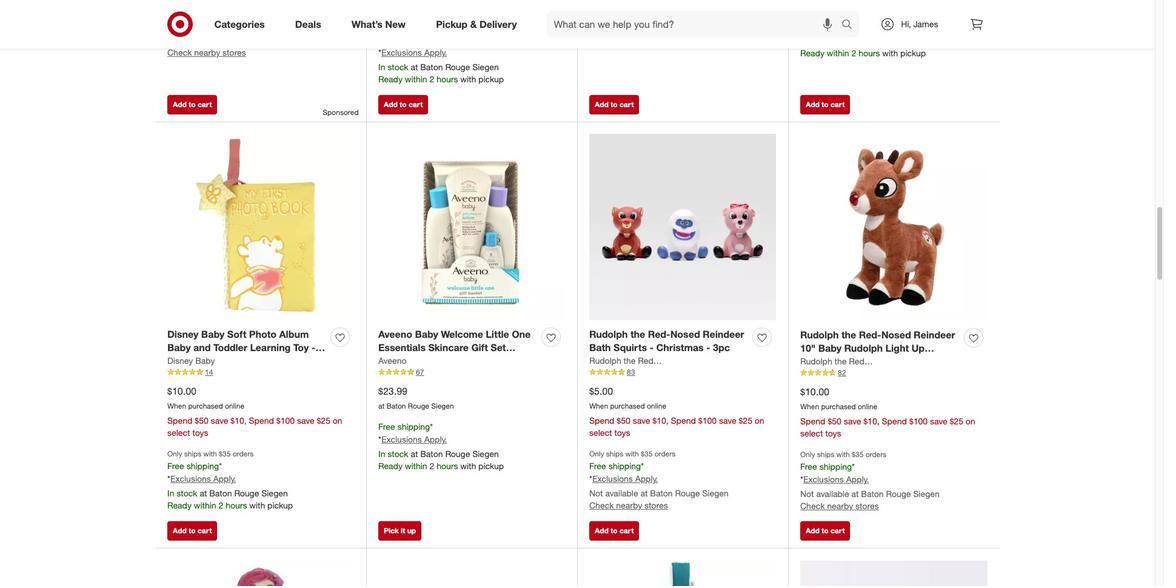 Task type: describe. For each thing, give the bounding box(es) containing it.
$10.00 for disney baby soft photo album baby and toddler learning toy - winnie the pooh
[[167, 386, 196, 398]]

james
[[913, 19, 938, 29]]

$10, inside spend $50 save $10, spend $100 save $25 on select toys
[[442, 2, 458, 12]]

disney baby soft photo album baby and toddler learning toy - winnie the pooh
[[167, 328, 315, 368]]

nosed for rudolph rudolph the red-nosed reindeer "link"
[[868, 357, 893, 367]]

up
[[912, 343, 925, 355]]

pick it up button
[[378, 522, 422, 542]]

$25 for rudolph the red-nosed reindeer 10" baby rudolph light up musical toy - christmas
[[950, 417, 964, 427]]

toys for rudolph the red-nosed reindeer 10" baby rudolph light up musical toy - christmas
[[826, 429, 841, 439]]

* inside * exclusions apply. in stock at  baton rouge siegen ready within 2 hours with pickup
[[378, 47, 381, 58]]

$50 for rudolph the red-nosed reindeer bath squirts - christmas - 3pc
[[617, 416, 631, 426]]

the inside rudolph the red-nosed reindeer 10" baby rudolph light up musical toy - christmas
[[842, 329, 856, 341]]

within inside free shipping * exclusions apply. in stock at  baton rouge siegen ready within 2 hours with pickup
[[827, 48, 849, 58]]

toy inside disney baby soft photo album baby and toddler learning toy - winnie the pooh
[[293, 342, 309, 354]]

within inside * exclusions apply. in stock at  baton rouge siegen ready within 2 hours with pickup
[[405, 74, 427, 84]]

siegen inside free shipping * exclusions apply. in stock at  baton rouge siegen ready within 2 hours with pickup
[[895, 36, 921, 46]]

exclusions inside free shipping * exclusions apply. in stock at  baton rouge siegen ready within 2 hours with pickup
[[803, 21, 844, 32]]

christmas inside rudolph the red-nosed reindeer 10" baby rudolph light up musical toy - christmas
[[864, 357, 911, 369]]

orders for rudolph
[[866, 451, 887, 460]]

exclusions inside only ships with $35 orders free shipping * * exclusions apply. in stock at  baton rouge siegen ready within 2 hours with pickup
[[170, 474, 211, 485]]

2 inside free shipping * * exclusions apply. in stock at  baton rouge siegen ready within 2 hours with pickup
[[430, 461, 434, 472]]

available inside * exclusions apply. not available at baton rouge siegen check nearby stores
[[605, 25, 638, 35]]

14 link
[[167, 368, 354, 378]]

- right squirts
[[650, 342, 654, 354]]

little
[[486, 328, 509, 341]]

rudolph for rudolph the red-nosed reindeer "link" related to -
[[589, 356, 621, 366]]

on for rudolph the red-nosed reindeer 10" baby rudolph light up musical toy - christmas
[[966, 417, 975, 427]]

orders for toddler
[[233, 450, 254, 459]]

toddler
[[213, 342, 247, 354]]

$100 for rudolph the red-nosed reindeer 10" baby rudolph light up musical toy - christmas
[[909, 417, 928, 427]]

set
[[491, 342, 506, 354]]

disney for disney baby soft photo album baby and toddler learning toy - winnie the pooh
[[167, 328, 199, 341]]

winnie
[[167, 356, 198, 368]]

free inside free shipping * exclusions apply. in stock at  baton rouge siegen ready within 2 hours with pickup
[[800, 9, 817, 19]]

baton inside * exclusions apply. in stock at  baton rouge siegen ready within 2 hours with pickup
[[420, 62, 443, 72]]

nosed for the rudolph the red-nosed reindeer bath squirts - christmas - 3pc link
[[670, 328, 700, 341]]

$10, for rudolph the red-nosed reindeer bath squirts - christmas - 3pc
[[653, 416, 669, 426]]

free shipping * * exclusions apply. in stock at  baton rouge siegen ready within 2 hours with pickup
[[378, 422, 504, 472]]

the inside rudolph the red-nosed reindeer bath squirts - christmas - 3pc
[[631, 328, 645, 341]]

rudolph the red-nosed reindeer 10" baby rudolph light up musical toy - christmas
[[800, 329, 955, 369]]

$100 for disney baby soft photo album baby and toddler learning toy - winnie the pooh
[[276, 416, 295, 426]]

$35 for toddler
[[219, 450, 231, 459]]

in inside free shipping * exclusions apply. in stock at  baton rouge siegen ready within 2 hours with pickup
[[800, 36, 807, 46]]

83 link
[[589, 368, 776, 378]]

* exclusions apply. not available at baton rouge siegen check nearby stores
[[589, 10, 729, 47]]

reindeer for rudolph the red-nosed reindeer "link" related to -
[[684, 356, 719, 366]]

rudolph the red-nosed reindeer link for -
[[589, 355, 719, 368]]

categories
[[214, 18, 265, 30]]

pickup & delivery
[[436, 18, 517, 30]]

hours inside * exclusions apply. in stock at  baton rouge siegen ready within 2 hours with pickup
[[437, 74, 458, 84]]

nearby inside free shipping * exclusions apply. not available at check nearby stores
[[194, 47, 220, 58]]

toys for rudolph the red-nosed reindeer bath squirts - christmas - 3pc
[[615, 428, 630, 438]]

deals
[[295, 18, 321, 30]]

exclusions inside free shipping * exclusions apply. not available at check nearby stores
[[170, 21, 211, 31]]

- inside rudolph the red-nosed reindeer 10" baby rudolph light up musical toy - christmas
[[857, 357, 861, 369]]

$100 inside spend $50 save $10, spend $100 save $25 on select toys
[[487, 2, 506, 12]]

$23.99
[[378, 386, 407, 398]]

ships for disney baby soft photo album baby and toddler learning toy - winnie the pooh
[[184, 450, 201, 459]]

check inside * exclusions apply. not available at baton rouge siegen check nearby stores
[[589, 37, 614, 47]]

ready inside * exclusions apply. in stock at  baton rouge siegen ready within 2 hours with pickup
[[378, 74, 403, 84]]

in inside only ships with $35 orders free shipping * * exclusions apply. in stock at  baton rouge siegen ready within 2 hours with pickup
[[167, 489, 174, 499]]

reindeer for rudolph rudolph the red-nosed reindeer "link"
[[895, 357, 930, 367]]

apply. inside free shipping * exclusions apply. in stock at  baton rouge siegen ready within 2 hours with pickup
[[846, 21, 869, 32]]

2 inside * exclusions apply. in stock at  baton rouge siegen ready within 2 hours with pickup
[[430, 74, 434, 84]]

5ct
[[378, 370, 393, 382]]

* inside free shipping * exclusions apply. not available at check nearby stores
[[167, 21, 170, 31]]

ships for rudolph the red-nosed reindeer bath squirts - christmas - 3pc
[[606, 450, 624, 459]]

photo
[[249, 328, 277, 341]]

album
[[279, 328, 309, 341]]

aveeno for aveeno baby welcome little one essentials skincare gift set includes wash, lotion & wipes - 5ct
[[378, 328, 412, 341]]

spend $50 save $10, spend $100 save $25 on select toys
[[378, 2, 553, 24]]

pick
[[384, 527, 399, 536]]

check inside free shipping * exclusions apply. not available at check nearby stores
[[167, 47, 192, 58]]

pickup inside only ships with $35 orders free shipping * * exclusions apply. in stock at  baton rouge siegen ready within 2 hours with pickup
[[267, 501, 293, 511]]

search
[[836, 19, 866, 31]]

nosed for rudolph the red-nosed reindeer "link" related to -
[[657, 356, 682, 366]]

aveeno baby welcome little one essentials skincare gift set includes wash, lotion & wipes - 5ct link
[[378, 328, 537, 382]]

not inside free shipping * exclusions apply. not available at check nearby stores
[[167, 35, 181, 46]]

toys for disney baby soft photo album baby and toddler learning toy - winnie the pooh
[[192, 428, 208, 438]]

baby inside rudolph the red-nosed reindeer 10" baby rudolph light up musical toy - christmas
[[818, 343, 842, 355]]

new
[[385, 18, 406, 30]]

$5.00 when purchased online spend $50 save $10, spend $100 save $25 on select toys
[[589, 386, 764, 438]]

siegen inside only ships with $35 orders free shipping * * exclusions apply. in stock at  baton rouge siegen ready within 2 hours with pickup
[[261, 489, 288, 499]]

$50 inside spend $50 save $10, spend $100 save $25 on select toys
[[406, 2, 419, 12]]

rudolph for rudolph the red-nosed reindeer 10" baby rudolph light up musical toy - christmas link
[[800, 329, 839, 341]]

on for disney baby soft photo album baby and toddler learning toy - winnie the pooh
[[333, 416, 342, 426]]

$10.00 when purchased online spend $50 save $10, spend $100 save $25 on select toys for pooh
[[167, 386, 342, 438]]

what's
[[352, 18, 383, 30]]

apply. inside * exclusions apply. in stock at  baton rouge siegen ready within 2 hours with pickup
[[424, 47, 447, 58]]

apply. inside free shipping * exclusions apply. not available at check nearby stores
[[213, 21, 236, 31]]

search button
[[836, 11, 866, 40]]

pick it up
[[384, 527, 416, 536]]

with inside free shipping * * exclusions apply. in stock at  baton rouge siegen ready within 2 hours with pickup
[[460, 461, 476, 472]]

baton inside free shipping * * exclusions apply. in stock at  baton rouge siegen ready within 2 hours with pickup
[[420, 449, 443, 460]]

baton inside only ships with $35 orders free shipping * * exclusions apply. in stock at  baton rouge siegen ready within 2 hours with pickup
[[209, 489, 232, 499]]

apply. inside free shipping * * exclusions apply. in stock at  baton rouge siegen ready within 2 hours with pickup
[[424, 435, 447, 445]]

wipes
[[491, 356, 520, 368]]

soft
[[227, 328, 246, 341]]

siegen inside $23.99 at baton rouge siegen
[[431, 402, 454, 411]]

83
[[627, 368, 635, 377]]

0 horizontal spatial &
[[470, 18, 477, 30]]

aveeno baby welcome little one essentials skincare gift set includes wash, lotion & wipes - 5ct
[[378, 328, 531, 382]]

disney baby link
[[167, 355, 215, 368]]

red- for rudolph the red-nosed reindeer 10" baby rudolph light up musical toy - christmas link
[[859, 329, 881, 341]]

red- for rudolph the red-nosed reindeer "link" related to -
[[638, 356, 657, 366]]

one
[[512, 328, 531, 341]]

rouge inside only ships with $35 orders free shipping * * exclusions apply. in stock at  baton rouge siegen ready within 2 hours with pickup
[[234, 489, 259, 499]]

siegen inside * exclusions apply. in stock at  baton rouge siegen ready within 2 hours with pickup
[[473, 62, 499, 72]]

$10, for rudolph the red-nosed reindeer 10" baby rudolph light up musical toy - christmas
[[864, 417, 880, 427]]

shipping inside free shipping * * exclusions apply. in stock at  baton rouge siegen ready within 2 hours with pickup
[[398, 422, 430, 432]]

- left 3pc
[[706, 342, 710, 354]]

pickup
[[436, 18, 468, 30]]

spend down 83 link
[[671, 416, 696, 426]]

apply. inside only ships with $35 orders free shipping * * exclusions apply. in stock at  baton rouge siegen ready within 2 hours with pickup
[[213, 474, 236, 485]]

what's new
[[352, 18, 406, 30]]

categories link
[[204, 11, 280, 38]]

squirts
[[614, 342, 647, 354]]

disney baby
[[167, 356, 215, 366]]

* inside free shipping * exclusions apply. in stock at  baton rouge siegen ready within 2 hours with pickup
[[852, 9, 855, 19]]

baby for disney baby
[[195, 356, 215, 366]]

$35 for rudolph
[[852, 451, 864, 460]]

orders for -
[[655, 450, 676, 459]]

rudolph up 82
[[844, 343, 883, 355]]

baton inside $23.99 at baton rouge siegen
[[387, 402, 406, 411]]

2 inside only ships with $35 orders free shipping * * exclusions apply. in stock at  baton rouge siegen ready within 2 hours with pickup
[[219, 501, 223, 511]]

rouge inside * exclusions apply. not available at baton rouge siegen check nearby stores
[[675, 25, 700, 35]]

$100 for rudolph the red-nosed reindeer bath squirts - christmas - 3pc
[[698, 416, 717, 426]]

spend down 82 link
[[882, 417, 907, 427]]

hours inside free shipping * exclusions apply. in stock at  baton rouge siegen ready within 2 hours with pickup
[[859, 48, 880, 58]]

deals link
[[285, 11, 336, 38]]

stock inside only ships with $35 orders free shipping * * exclusions apply. in stock at  baton rouge siegen ready within 2 hours with pickup
[[177, 489, 197, 499]]

baton inside free shipping * exclusions apply. in stock at  baton rouge siegen ready within 2 hours with pickup
[[842, 36, 865, 46]]

gift
[[471, 342, 488, 354]]

in inside * exclusions apply. in stock at  baton rouge siegen ready within 2 hours with pickup
[[378, 62, 385, 72]]

in inside free shipping * * exclusions apply. in stock at  baton rouge siegen ready within 2 hours with pickup
[[378, 449, 385, 460]]

on inside spend $50 save $10, spend $100 save $25 on select toys
[[544, 2, 553, 12]]

musical
[[800, 357, 836, 369]]

spend up new
[[378, 2, 404, 12]]

$5.00
[[589, 386, 613, 398]]

exclusions inside free shipping * * exclusions apply. in stock at  baton rouge siegen ready within 2 hours with pickup
[[381, 435, 422, 445]]

when for rudolph the red-nosed reindeer bath squirts - christmas - 3pc
[[589, 402, 608, 411]]

hi,
[[901, 19, 911, 29]]

and
[[193, 342, 211, 354]]

stores inside * exclusions apply. not available at baton rouge siegen check nearby stores
[[645, 37, 668, 47]]

free shipping * exclusions apply. in stock at  baton rouge siegen ready within 2 hours with pickup
[[800, 9, 926, 58]]

purchased for squirts
[[610, 402, 645, 411]]

not inside * exclusions apply. not available at baton rouge siegen check nearby stores
[[589, 25, 603, 35]]

sponsored
[[323, 108, 359, 117]]

delivery
[[480, 18, 517, 30]]

67 link
[[378, 368, 565, 378]]

rudolph the red-nosed reindeer 10" baby rudolph light up musical toy - christmas link
[[800, 328, 959, 369]]

only for disney baby soft photo album baby and toddler learning toy - winnie the pooh
[[167, 450, 182, 459]]

pooh
[[219, 356, 242, 368]]

pickup & delivery link
[[426, 11, 532, 38]]

pickup inside * exclusions apply. in stock at  baton rouge siegen ready within 2 hours with pickup
[[478, 74, 504, 84]]

shipping inside free shipping * exclusions apply. in stock at  baton rouge siegen ready within 2 hours with pickup
[[820, 9, 852, 19]]



Task type: vqa. For each thing, say whether or not it's contained in the screenshot.
BANANAGRAMS associated with Bananagrams Game
no



Task type: locate. For each thing, give the bounding box(es) containing it.
$23.99 at baton rouge siegen
[[378, 386, 454, 411]]

shipping inside only ships with $35 orders free shipping * * exclusions apply. in stock at  baton rouge siegen ready within 2 hours with pickup
[[187, 462, 219, 472]]

stores inside free shipping * exclusions apply. not available at check nearby stores
[[223, 47, 246, 58]]

hours inside only ships with $35 orders free shipping * * exclusions apply. in stock at  baton rouge siegen ready within 2 hours with pickup
[[226, 501, 247, 511]]

$25 inside $5.00 when purchased online spend $50 save $10, spend $100 save $25 on select toys
[[739, 416, 752, 426]]

1 vertical spatial &
[[482, 356, 489, 368]]

hi, james
[[901, 19, 938, 29]]

0 horizontal spatial christmas
[[656, 342, 704, 354]]

1 aveeno from the top
[[378, 328, 412, 341]]

1 horizontal spatial purchased
[[610, 402, 645, 411]]

1 horizontal spatial $10.00
[[800, 386, 829, 399]]

available
[[605, 25, 638, 35], [183, 35, 216, 46], [605, 489, 638, 499], [816, 489, 849, 500]]

purchased down 14
[[188, 402, 223, 411]]

baby inside aveeno baby welcome little one essentials skincare gift set includes wash, lotion & wipes - 5ct
[[415, 328, 438, 341]]

on for rudolph the red-nosed reindeer bath squirts - christmas - 3pc
[[755, 416, 764, 426]]

includes
[[378, 356, 417, 368]]

not
[[589, 25, 603, 35], [167, 35, 181, 46], [589, 489, 603, 499], [800, 489, 814, 500]]

when for disney baby soft photo album baby and toddler learning toy - winnie the pooh
[[167, 402, 186, 411]]

$25 for disney baby soft photo album baby and toddler learning toy - winnie the pooh
[[317, 416, 330, 426]]

christmas up 83 link
[[656, 342, 704, 354]]

0 vertical spatial aveeno
[[378, 328, 412, 341]]

rudolph up bath
[[589, 328, 628, 341]]

save
[[422, 2, 439, 12], [508, 2, 525, 12], [211, 416, 228, 426], [297, 416, 314, 426], [633, 416, 650, 426], [719, 416, 736, 426], [844, 417, 861, 427], [930, 417, 948, 427]]

spend down winnie
[[167, 416, 192, 426]]

1 horizontal spatial only ships with $35 orders free shipping * * exclusions apply. not available at baton rouge siegen check nearby stores
[[800, 451, 940, 512]]

it
[[401, 527, 405, 536]]

up
[[407, 527, 416, 536]]

$100 down 82 link
[[909, 417, 928, 427]]

0 horizontal spatial toy
[[293, 342, 309, 354]]

2 disney from the top
[[167, 356, 193, 366]]

0 vertical spatial christmas
[[656, 342, 704, 354]]

rudolph down bath
[[589, 356, 621, 366]]

disney baby soft photo album baby and toddler learning toy - winnie the pooh link
[[167, 328, 326, 368]]

stock
[[810, 36, 830, 46], [388, 62, 408, 72], [388, 449, 408, 460], [177, 489, 197, 499]]

1 horizontal spatial $35
[[641, 450, 653, 459]]

in
[[800, 36, 807, 46], [378, 62, 385, 72], [378, 449, 385, 460], [167, 489, 174, 499]]

toy down the album
[[293, 342, 309, 354]]

aveeno down essentials
[[378, 356, 407, 366]]

rudolph the red-nosed reindeer link
[[589, 355, 719, 368], [800, 356, 930, 368]]

$100 inside $5.00 when purchased online spend $50 save $10, spend $100 save $25 on select toys
[[698, 416, 717, 426]]

orders inside only ships with $35 orders free shipping * * exclusions apply. in stock at  baton rouge siegen ready within 2 hours with pickup
[[233, 450, 254, 459]]

0 vertical spatial disney
[[167, 328, 199, 341]]

0 horizontal spatial $10.00
[[167, 386, 196, 398]]

exclusions inside * exclusions apply. not available at baton rouge siegen check nearby stores
[[592, 10, 633, 21]]

spend up pickup & delivery
[[460, 2, 485, 12]]

$35
[[219, 450, 231, 459], [641, 450, 653, 459], [852, 451, 864, 460]]

$25
[[528, 2, 541, 12], [317, 416, 330, 426], [739, 416, 752, 426], [950, 417, 964, 427]]

toy
[[293, 342, 309, 354], [839, 357, 854, 369]]

at inside free shipping * * exclusions apply. in stock at  baton rouge siegen ready within 2 hours with pickup
[[411, 449, 418, 460]]

$35 for -
[[641, 450, 653, 459]]

2 aveeno from the top
[[378, 356, 407, 366]]

2 horizontal spatial $35
[[852, 451, 864, 460]]

add
[[173, 100, 187, 109], [384, 100, 398, 109], [595, 100, 609, 109], [806, 100, 820, 109], [173, 527, 187, 536], [595, 527, 609, 536], [806, 527, 820, 536]]

aveeno for aveeno
[[378, 356, 407, 366]]

0 horizontal spatial only ships with $35 orders free shipping * * exclusions apply. not available at baton rouge siegen check nearby stores
[[589, 450, 729, 511]]

when down musical
[[800, 403, 819, 412]]

disney baby soft photo album baby and toddler learning toy - winnie the pooh image
[[167, 134, 354, 321], [167, 134, 354, 321]]

*
[[852, 9, 855, 19], [589, 10, 592, 21], [167, 21, 170, 31], [378, 47, 381, 58], [430, 422, 433, 432], [378, 435, 381, 445], [219, 462, 222, 472], [641, 462, 644, 472], [852, 462, 855, 472], [167, 474, 170, 485], [589, 474, 592, 485], [800, 475, 803, 485]]

rudolph the red-nosed reindeer 10" baby rudolph light up musical toy - christmas image
[[800, 134, 988, 321], [800, 134, 988, 321]]

toy right musical
[[839, 357, 854, 369]]

when
[[167, 402, 186, 411], [589, 402, 608, 411], [800, 403, 819, 412]]

aveeno up essentials
[[378, 328, 412, 341]]

only for rudolph the red-nosed reindeer bath squirts - christmas - 3pc
[[589, 450, 604, 459]]

1 disney from the top
[[167, 328, 199, 341]]

when inside $5.00 when purchased online spend $50 save $10, spend $100 save $25 on select toys
[[589, 402, 608, 411]]

- right wipes
[[522, 356, 526, 368]]

red- for rudolph rudolph the red-nosed reindeer "link"
[[849, 357, 868, 367]]

nearby
[[616, 37, 642, 47], [194, 47, 220, 58], [616, 501, 642, 511], [827, 501, 853, 512]]

reindeer down 'up'
[[895, 357, 930, 367]]

only ships with $35 orders free shipping * * exclusions apply. not available at baton rouge siegen check nearby stores
[[589, 450, 729, 511], [800, 451, 940, 512]]

itzy ritzy jingle attachable travel toy image
[[589, 561, 776, 587], [589, 561, 776, 587]]

baby up winnie
[[167, 342, 191, 354]]

online for -
[[647, 402, 666, 411]]

spend down $5.00
[[589, 416, 615, 426]]

christmas down light
[[864, 357, 911, 369]]

reindeer for the rudolph the red-nosed reindeer bath squirts - christmas - 3pc link
[[703, 328, 744, 341]]

$10.00 when purchased online spend $50 save $10, spend $100 save $25 on select toys for christmas
[[800, 386, 975, 439]]

select for rudolph the red-nosed reindeer 10" baby rudolph light up musical toy - christmas
[[800, 429, 823, 439]]

0 horizontal spatial $10.00 when purchased online spend $50 save $10, spend $100 save $25 on select toys
[[167, 386, 342, 438]]

disney ariel plush toy image
[[167, 561, 354, 587], [167, 561, 354, 587]]

3pc
[[713, 342, 730, 354]]

toys inside $5.00 when purchased online spend $50 save $10, spend $100 save $25 on select toys
[[615, 428, 630, 438]]

nosed inside rudolph the red-nosed reindeer bath squirts - christmas - 3pc
[[670, 328, 700, 341]]

baton
[[650, 25, 673, 35], [842, 36, 865, 46], [420, 62, 443, 72], [387, 402, 406, 411], [420, 449, 443, 460], [209, 489, 232, 499], [650, 489, 673, 499], [861, 489, 884, 500]]

$10, up pickup
[[442, 2, 458, 12]]

hours
[[859, 48, 880, 58], [437, 74, 458, 84], [437, 461, 458, 472], [226, 501, 247, 511]]

2 horizontal spatial orders
[[866, 451, 887, 460]]

exclusions
[[592, 10, 633, 21], [170, 21, 211, 31], [803, 21, 844, 32], [381, 47, 422, 58], [381, 435, 422, 445], [170, 474, 211, 485], [592, 474, 633, 485], [803, 475, 844, 485]]

select inside spend $50 save $10, spend $100 save $25 on select toys
[[378, 14, 401, 24]]

reindeer
[[703, 328, 744, 341], [914, 329, 955, 341], [684, 356, 719, 366], [895, 357, 930, 367]]

only ships with $35 orders free shipping * * exclusions apply. not available at baton rouge siegen check nearby stores for $10.00
[[800, 451, 940, 512]]

2 horizontal spatial ships
[[817, 451, 835, 460]]

0 horizontal spatial purchased
[[188, 402, 223, 411]]

rudolph the red-nosed reindeer for -
[[589, 356, 719, 366]]

cart
[[198, 100, 212, 109], [409, 100, 423, 109], [620, 100, 634, 109], [831, 100, 845, 109], [198, 527, 212, 536], [620, 527, 634, 536], [831, 527, 845, 536]]

light
[[886, 343, 909, 355]]

aveeno
[[378, 328, 412, 341], [378, 356, 407, 366]]

rudolph the red-nosed reindeer for rudolph
[[800, 357, 930, 367]]

2 horizontal spatial purchased
[[821, 403, 856, 412]]

0 vertical spatial &
[[470, 18, 477, 30]]

1 horizontal spatial $10.00 when purchased online spend $50 save $10, spend $100 save $25 on select toys
[[800, 386, 975, 439]]

1 horizontal spatial when
[[589, 402, 608, 411]]

1 horizontal spatial orders
[[655, 450, 676, 459]]

at inside $23.99 at baton rouge siegen
[[378, 402, 385, 411]]

82
[[838, 369, 846, 378]]

with inside free shipping * exclusions apply. in stock at  baton rouge siegen ready within 2 hours with pickup
[[882, 48, 898, 58]]

rudolph
[[589, 328, 628, 341], [800, 329, 839, 341], [844, 343, 883, 355], [589, 356, 621, 366], [800, 357, 832, 367]]

ready inside free shipping * exclusions apply. in stock at  baton rouge siegen ready within 2 hours with pickup
[[800, 48, 825, 58]]

& inside aveeno baby welcome little one essentials skincare gift set includes wash, lotion & wipes - 5ct
[[482, 356, 489, 368]]

- inside aveeno baby welcome little one essentials skincare gift set includes wash, lotion & wipes - 5ct
[[522, 356, 526, 368]]

$35 inside only ships with $35 orders free shipping * * exclusions apply. in stock at  baton rouge siegen ready within 2 hours with pickup
[[219, 450, 231, 459]]

reindeer for rudolph the red-nosed reindeer 10" baby rudolph light up musical toy - christmas link
[[914, 329, 955, 341]]

& right pickup
[[470, 18, 477, 30]]

$10, down 82 link
[[864, 417, 880, 427]]

reindeer up 83 link
[[684, 356, 719, 366]]

free inside only ships with $35 orders free shipping * * exclusions apply. in stock at  baton rouge siegen ready within 2 hours with pickup
[[167, 462, 184, 472]]

baby for disney baby soft photo album baby and toddler learning toy - winnie the pooh
[[201, 328, 225, 341]]

$100
[[487, 2, 506, 12], [276, 416, 295, 426], [698, 416, 717, 426], [909, 417, 928, 427]]

rudolph the red-nosed reindeer link down rudolph the red-nosed reindeer bath squirts - christmas - 3pc
[[589, 355, 719, 368]]

- right 82
[[857, 357, 861, 369]]

$10, down 83 link
[[653, 416, 669, 426]]

baton inside * exclusions apply. not available at baton rouge siegen check nearby stores
[[650, 25, 673, 35]]

67
[[416, 368, 424, 377]]

2 horizontal spatial only
[[800, 451, 815, 460]]

siegen
[[702, 25, 729, 35], [895, 36, 921, 46], [473, 62, 499, 72], [431, 402, 454, 411], [473, 449, 499, 460], [261, 489, 288, 499], [702, 489, 729, 499], [913, 489, 940, 500]]

skincare
[[428, 342, 469, 354]]

rudolph for rudolph rudolph the red-nosed reindeer "link"
[[800, 357, 832, 367]]

- right learning
[[312, 342, 315, 354]]

ready inside free shipping * * exclusions apply. in stock at  baton rouge siegen ready within 2 hours with pickup
[[378, 461, 403, 472]]

nearby inside * exclusions apply. not available at baton rouge siegen check nearby stores
[[616, 37, 642, 47]]

online for toddler
[[225, 402, 244, 411]]

to
[[189, 100, 196, 109], [400, 100, 407, 109], [611, 100, 618, 109], [822, 100, 829, 109], [189, 527, 196, 536], [611, 527, 618, 536], [822, 527, 829, 536]]

ships inside only ships with $35 orders free shipping * * exclusions apply. in stock at  baton rouge siegen ready within 2 hours with pickup
[[184, 450, 201, 459]]

2
[[852, 48, 856, 58], [430, 74, 434, 84], [430, 461, 434, 472], [219, 501, 223, 511]]

rouge inside free shipping * exclusions apply. in stock at  baton rouge siegen ready within 2 hours with pickup
[[867, 36, 892, 46]]

stock inside free shipping * * exclusions apply. in stock at  baton rouge siegen ready within 2 hours with pickup
[[388, 449, 408, 460]]

2 inside free shipping * exclusions apply. in stock at  baton rouge siegen ready within 2 hours with pickup
[[852, 48, 856, 58]]

exclusions inside * exclusions apply. in stock at  baton rouge siegen ready within 2 hours with pickup
[[381, 47, 422, 58]]

lotion
[[450, 356, 479, 368]]

1 vertical spatial toy
[[839, 357, 854, 369]]

within inside free shipping * * exclusions apply. in stock at  baton rouge siegen ready within 2 hours with pickup
[[405, 461, 427, 472]]

2 horizontal spatial when
[[800, 403, 819, 412]]

$10.00
[[167, 386, 196, 398], [800, 386, 829, 399]]

2 horizontal spatial online
[[858, 403, 877, 412]]

wash,
[[420, 356, 448, 368]]

82 link
[[800, 368, 988, 379]]

on
[[544, 2, 553, 12], [333, 416, 342, 426], [755, 416, 764, 426], [966, 417, 975, 427]]

rudolph the red-nosed reindeer down rudolph the red-nosed reindeer bath squirts - christmas - 3pc
[[589, 356, 719, 366]]

1 horizontal spatial rudolph the red-nosed reindeer
[[800, 357, 930, 367]]

bath
[[589, 342, 611, 354]]

at inside * exclusions apply. not available at baton rouge siegen check nearby stores
[[641, 25, 648, 35]]

only ships with $35 orders free shipping * * exclusions apply. in stock at  baton rouge siegen ready within 2 hours with pickup
[[167, 450, 293, 511]]

$10.00 down winnie
[[167, 386, 196, 398]]

select inside $5.00 when purchased online spend $50 save $10, spend $100 save $25 on select toys
[[589, 428, 612, 438]]

online down 82 link
[[858, 403, 877, 412]]

0 vertical spatial toy
[[293, 342, 309, 354]]

0 horizontal spatial rudolph the red-nosed reindeer link
[[589, 355, 719, 368]]

& down gift at the left of the page
[[482, 356, 489, 368]]

purchased down $5.00
[[610, 402, 645, 411]]

free inside free shipping * exclusions apply. not available at check nearby stores
[[167, 8, 184, 18]]

aveeno link
[[378, 355, 407, 368]]

purchased for and
[[188, 402, 223, 411]]

$10.00 for rudolph the red-nosed reindeer 10" baby rudolph light up musical toy - christmas
[[800, 386, 829, 399]]

$10, down 14 link
[[231, 416, 247, 426]]

online
[[225, 402, 244, 411], [647, 402, 666, 411], [858, 403, 877, 412]]

within inside only ships with $35 orders free shipping * * exclusions apply. in stock at  baton rouge siegen ready within 2 hours with pickup
[[194, 501, 216, 511]]

pickup inside free shipping * exclusions apply. in stock at  baton rouge siegen ready within 2 hours with pickup
[[901, 48, 926, 58]]

* exclusions apply. in stock at  baton rouge siegen ready within 2 hours with pickup
[[378, 47, 504, 84]]

knit rattle on wood ring - rainbow - cloud island™ image
[[800, 561, 988, 587], [800, 561, 988, 587]]

at
[[641, 25, 648, 35], [219, 35, 226, 46], [833, 36, 840, 46], [411, 62, 418, 72], [378, 402, 385, 411], [411, 449, 418, 460], [200, 489, 207, 499], [641, 489, 648, 499], [852, 489, 859, 500]]

$10.00 when purchased online spend $50 save $10, spend $100 save $25 on select toys down 82 link
[[800, 386, 975, 439]]

free
[[167, 8, 184, 18], [800, 9, 817, 19], [378, 422, 395, 432], [167, 462, 184, 472], [589, 462, 606, 472], [800, 462, 817, 472]]

christmas
[[656, 342, 704, 354], [864, 357, 911, 369]]

stock inside * exclusions apply. in stock at  baton rouge siegen ready within 2 hours with pickup
[[388, 62, 408, 72]]

&
[[470, 18, 477, 30], [482, 356, 489, 368]]

reindeer up 'up'
[[914, 329, 955, 341]]

pickup inside free shipping * * exclusions apply. in stock at  baton rouge siegen ready within 2 hours with pickup
[[478, 461, 504, 472]]

1 vertical spatial aveeno
[[378, 356, 407, 366]]

$50 for disney baby soft photo album baby and toddler learning toy - winnie the pooh
[[195, 416, 208, 426]]

spend down 14 link
[[249, 416, 274, 426]]

free shipping * exclusions apply. not available at check nearby stores
[[167, 8, 246, 58]]

on inside $5.00 when purchased online spend $50 save $10, spend $100 save $25 on select toys
[[755, 416, 764, 426]]

with inside * exclusions apply. in stock at  baton rouge siegen ready within 2 hours with pickup
[[460, 74, 476, 84]]

only for rudolph the red-nosed reindeer 10" baby rudolph light up musical toy - christmas
[[800, 451, 815, 460]]

available inside free shipping * exclusions apply. not available at check nearby stores
[[183, 35, 216, 46]]

red- for the rudolph the red-nosed reindeer bath squirts - christmas - 3pc link
[[648, 328, 670, 341]]

disney
[[167, 328, 199, 341], [167, 356, 193, 366]]

1 vertical spatial christmas
[[864, 357, 911, 369]]

1 horizontal spatial ships
[[606, 450, 624, 459]]

at inside free shipping * exclusions apply. not available at check nearby stores
[[219, 35, 226, 46]]

when for rudolph the red-nosed reindeer 10" baby rudolph light up musical toy - christmas
[[800, 403, 819, 412]]

rouge inside * exclusions apply. in stock at  baton rouge siegen ready within 2 hours with pickup
[[445, 62, 470, 72]]

at inside * exclusions apply. in stock at  baton rouge siegen ready within 2 hours with pickup
[[411, 62, 418, 72]]

1 horizontal spatial only
[[589, 450, 604, 459]]

1 horizontal spatial christmas
[[864, 357, 911, 369]]

reindeer inside rudolph the red-nosed reindeer 10" baby rudolph light up musical toy - christmas
[[914, 329, 955, 341]]

1 vertical spatial disney
[[167, 356, 193, 366]]

essentials
[[378, 342, 426, 354]]

purchased for baby
[[821, 403, 856, 412]]

rudolph the red-nosed reindeer bath squirts - christmas - 3pc image
[[589, 134, 776, 321], [589, 134, 776, 321]]

reindeer inside rudolph the red-nosed reindeer bath squirts - christmas - 3pc
[[703, 328, 744, 341]]

when down $5.00
[[589, 402, 608, 411]]

ready
[[800, 48, 825, 58], [378, 74, 403, 84], [378, 461, 403, 472], [167, 501, 192, 511]]

baby up and
[[201, 328, 225, 341]]

ready inside only ships with $35 orders free shipping * * exclusions apply. in stock at  baton rouge siegen ready within 2 hours with pickup
[[167, 501, 192, 511]]

0 horizontal spatial when
[[167, 402, 186, 411]]

$10.00 down musical
[[800, 386, 829, 399]]

select for disney baby soft photo album baby and toddler learning toy - winnie the pooh
[[167, 428, 190, 438]]

at inside only ships with $35 orders free shipping * * exclusions apply. in stock at  baton rouge siegen ready within 2 hours with pickup
[[200, 489, 207, 499]]

0 horizontal spatial rudolph the red-nosed reindeer
[[589, 356, 719, 366]]

what's new link
[[341, 11, 421, 38]]

select for rudolph the red-nosed reindeer bath squirts - christmas - 3pc
[[589, 428, 612, 438]]

online down 83 link
[[647, 402, 666, 411]]

siegen inside * exclusions apply. not available at baton rouge siegen check nearby stores
[[702, 25, 729, 35]]

check nearby stores button
[[589, 36, 668, 48], [167, 47, 246, 59], [589, 500, 668, 512], [800, 501, 879, 513]]

$100 down 14 link
[[276, 416, 295, 426]]

rudolph inside rudolph the red-nosed reindeer bath squirts - christmas - 3pc
[[589, 328, 628, 341]]

online for rudolph
[[858, 403, 877, 412]]

aveeno baby welcome little one essentials skincare gift set includes wash, lotion & wipes - 5ct image
[[378, 134, 565, 321], [378, 134, 565, 321]]

What can we help you find? suggestions appear below search field
[[547, 11, 845, 38]]

free inside free shipping * * exclusions apply. in stock at  baton rouge siegen ready within 2 hours with pickup
[[378, 422, 395, 432]]

spend
[[378, 2, 404, 12], [460, 2, 485, 12], [167, 416, 192, 426], [249, 416, 274, 426], [589, 416, 615, 426], [671, 416, 696, 426], [800, 417, 826, 427], [882, 417, 907, 427]]

0 horizontal spatial orders
[[233, 450, 254, 459]]

1 horizontal spatial toy
[[839, 357, 854, 369]]

toy inside rudolph the red-nosed reindeer 10" baby rudolph light up musical toy - christmas
[[839, 357, 854, 369]]

only inside only ships with $35 orders free shipping * * exclusions apply. in stock at  baton rouge siegen ready within 2 hours with pickup
[[167, 450, 182, 459]]

baby up the skincare
[[415, 328, 438, 341]]

rouge inside $23.99 at baton rouge siegen
[[408, 402, 429, 411]]

* inside * exclusions apply. not available at baton rouge siegen check nearby stores
[[589, 10, 592, 21]]

toys inside spend $50 save $10, spend $100 save $25 on select toys
[[403, 14, 419, 24]]

the inside disney baby soft photo album baby and toddler learning toy - winnie the pooh
[[201, 356, 216, 368]]

disney for disney baby
[[167, 356, 193, 366]]

14
[[205, 368, 213, 377]]

toys
[[403, 14, 419, 24], [192, 428, 208, 438], [615, 428, 630, 438], [826, 429, 841, 439]]

siegen inside free shipping * * exclusions apply. in stock at  baton rouge siegen ready within 2 hours with pickup
[[473, 449, 499, 460]]

rouge inside free shipping * * exclusions apply. in stock at  baton rouge siegen ready within 2 hours with pickup
[[445, 449, 470, 460]]

with
[[882, 48, 898, 58], [460, 74, 476, 84], [203, 450, 217, 459], [626, 450, 639, 459], [837, 451, 850, 460], [460, 461, 476, 472], [249, 501, 265, 511]]

$100 down 83 link
[[698, 416, 717, 426]]

0 horizontal spatial only
[[167, 450, 182, 459]]

0 horizontal spatial $35
[[219, 450, 231, 459]]

only ships with $35 orders free shipping * * exclusions apply. not available at baton rouge siegen check nearby stores for $5.00
[[589, 450, 729, 511]]

rouge
[[675, 25, 700, 35], [867, 36, 892, 46], [445, 62, 470, 72], [408, 402, 429, 411], [445, 449, 470, 460], [234, 489, 259, 499], [675, 489, 700, 499], [886, 489, 911, 500]]

rudolph for the rudolph the red-nosed reindeer bath squirts - christmas - 3pc link
[[589, 328, 628, 341]]

nosed for rudolph the red-nosed reindeer 10" baby rudolph light up musical toy - christmas link
[[881, 329, 911, 341]]

1 horizontal spatial &
[[482, 356, 489, 368]]

when down winnie
[[167, 402, 186, 411]]

1 horizontal spatial rudolph the red-nosed reindeer link
[[800, 356, 930, 368]]

$100 up delivery
[[487, 2, 506, 12]]

at inside free shipping * exclusions apply. in stock at  baton rouge siegen ready within 2 hours with pickup
[[833, 36, 840, 46]]

baby up musical
[[818, 343, 842, 355]]

learning
[[250, 342, 291, 354]]

ships
[[184, 450, 201, 459], [606, 450, 624, 459], [817, 451, 835, 460]]

rudolph up 10"
[[800, 329, 839, 341]]

rudolph the red-nosed reindeer bath squirts - christmas - 3pc
[[589, 328, 744, 354]]

purchased down 82
[[821, 403, 856, 412]]

baby
[[201, 328, 225, 341], [415, 328, 438, 341], [167, 342, 191, 354], [818, 343, 842, 355], [195, 356, 215, 366]]

$50 inside $5.00 when purchased online spend $50 save $10, spend $100 save $25 on select toys
[[617, 416, 631, 426]]

$10, for disney baby soft photo album baby and toddler learning toy - winnie the pooh
[[231, 416, 247, 426]]

$25 for rudolph the red-nosed reindeer bath squirts - christmas - 3pc
[[739, 416, 752, 426]]

$25 inside spend $50 save $10, spend $100 save $25 on select toys
[[528, 2, 541, 12]]

disney inside disney baby soft photo album baby and toddler learning toy - winnie the pooh
[[167, 328, 199, 341]]

0 horizontal spatial online
[[225, 402, 244, 411]]

online down 14 link
[[225, 402, 244, 411]]

christmas inside rudolph the red-nosed reindeer bath squirts - christmas - 3pc
[[656, 342, 704, 354]]

shipping inside free shipping * exclusions apply. not available at check nearby stores
[[187, 8, 219, 18]]

$10.00 when purchased online spend $50 save $10, spend $100 save $25 on select toys down 14 link
[[167, 386, 342, 438]]

baby up 14
[[195, 356, 215, 366]]

rudolph the red-nosed reindeer link for rudolph
[[800, 356, 930, 368]]

- inside disney baby soft photo album baby and toddler learning toy - winnie the pooh
[[312, 342, 315, 354]]

rudolph down 10"
[[800, 357, 832, 367]]

welcome
[[441, 328, 483, 341]]

spend down musical
[[800, 417, 826, 427]]

stock inside free shipping * exclusions apply. in stock at  baton rouge siegen ready within 2 hours with pickup
[[810, 36, 830, 46]]

$50 for rudolph the red-nosed reindeer 10" baby rudolph light up musical toy - christmas
[[828, 417, 842, 427]]

reindeer up 3pc
[[703, 328, 744, 341]]

baby for aveeno baby welcome little one essentials skincare gift set includes wash, lotion & wipes - 5ct
[[415, 328, 438, 341]]

rudolph the red-nosed reindeer link up 82
[[800, 356, 930, 368]]

select
[[378, 14, 401, 24], [167, 428, 190, 438], [589, 428, 612, 438], [800, 429, 823, 439]]

0 horizontal spatial ships
[[184, 450, 201, 459]]

ships for rudolph the red-nosed reindeer 10" baby rudolph light up musical toy - christmas
[[817, 451, 835, 460]]

rudolph the red-nosed reindeer up 82
[[800, 357, 930, 367]]

red- inside rudolph the red-nosed reindeer bath squirts - christmas - 3pc
[[648, 328, 670, 341]]

rudolph the red-nosed reindeer bath squirts - christmas - 3pc link
[[589, 328, 748, 355]]

10"
[[800, 343, 816, 355]]

1 horizontal spatial online
[[647, 402, 666, 411]]

only
[[167, 450, 182, 459], [589, 450, 604, 459], [800, 451, 815, 460]]



